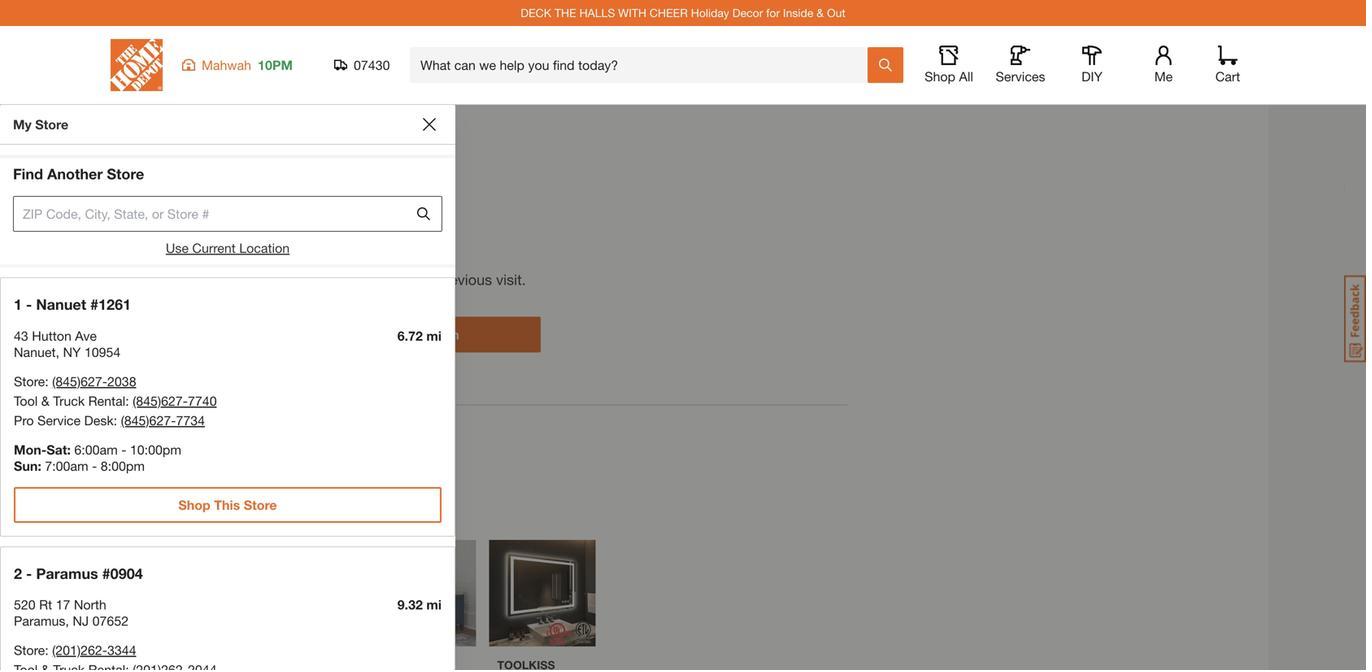 Task type: vqa. For each thing, say whether or not it's contained in the screenshot.
seller for Caprelo 30 In. 320 Cfm Convertible Under Cabinet Range Hood In Stainless Steel With Led Lighting And Charcoal Filter IMAGE
no



Task type: locate. For each thing, give the bounding box(es) containing it.
another
[[47, 165, 103, 183]]

paramus
[[36, 565, 98, 582], [14, 613, 65, 629]]

0 vertical spatial &
[[817, 6, 824, 20]]

mi right '9.32'
[[427, 597, 442, 613]]

17
[[56, 597, 70, 613]]

sign in button
[[336, 317, 541, 353]]

in left to
[[269, 271, 280, 288]]

in up 'see'
[[301, 233, 321, 262]]

(845)627- up 10:00pm
[[121, 413, 176, 428]]

me button
[[1138, 46, 1190, 85]]

: up service
[[45, 374, 49, 389]]

cart link
[[1211, 46, 1246, 85]]

0 vertical spatial shop
[[925, 69, 956, 84]]

cheer
[[650, 6, 688, 20]]

to
[[285, 271, 298, 288]]

0 vertical spatial mi
[[427, 328, 442, 344]]

1 vertical spatial shop
[[178, 497, 211, 513]]

: down rental at left bottom
[[114, 413, 117, 428]]

paramus up 17
[[36, 565, 98, 582]]

0 horizontal spatial sign
[[236, 271, 265, 288]]

2 mi from the top
[[427, 597, 442, 613]]

shop for shop all
[[925, 69, 956, 84]]

nanuet down 43
[[14, 344, 56, 360]]

truck
[[53, 393, 85, 409]]

1 vertical spatial ,
[[65, 613, 69, 629]]

cart
[[111, 158, 197, 205]]

in
[[301, 233, 321, 262], [269, 271, 280, 288]]

0 vertical spatial ,
[[56, 344, 59, 360]]

& left out
[[817, 6, 824, 20]]

6.72 mi
[[398, 328, 442, 344]]

0 horizontal spatial in
[[269, 271, 280, 288]]

1 vertical spatial paramus
[[14, 613, 65, 629]]

# up north at the bottom
[[102, 565, 110, 582]]

for
[[767, 6, 780, 20]]

0 horizontal spatial &
[[41, 393, 50, 409]]

sun:
[[14, 458, 41, 474]]

shop
[[925, 69, 956, 84], [178, 497, 211, 513]]

0 horizontal spatial #
[[90, 296, 98, 313]]

(845)627- up truck
[[52, 374, 107, 389]]

recently viewed
[[124, 498, 316, 526]]

store right my
[[35, 117, 68, 132]]

0 vertical spatial #
[[90, 296, 98, 313]]

0 horizontal spatial ,
[[56, 344, 59, 360]]

0 horizontal spatial shop
[[178, 497, 211, 513]]

(845)627-7734 link
[[121, 413, 205, 428]]

7:00am
[[45, 458, 88, 474]]

1 vertical spatial &
[[41, 393, 50, 409]]

store down 520
[[14, 643, 45, 658]]

, left nj
[[65, 613, 69, 629]]

(845)627- up the (845)627-7734 "link" on the left bottom of page
[[133, 393, 188, 409]]

sign inside button
[[417, 327, 444, 343]]

07430
[[354, 57, 390, 73]]

from
[[391, 271, 421, 288]]

visit.
[[496, 271, 526, 288]]

inside
[[783, 6, 814, 20]]

, left ny
[[56, 344, 59, 360]]

paramus down rt
[[14, 613, 65, 629]]

shop left all
[[925, 69, 956, 84]]

out
[[827, 6, 846, 20]]

1261
[[98, 296, 131, 313]]

sign down nothing
[[236, 271, 265, 288]]

store inside "store : (845)627-2038 tool & truck rental : (845)627-7740 pro service desk : (845)627-7734"
[[14, 374, 45, 389]]

1 vertical spatial mi
[[427, 597, 442, 613]]

07430 button
[[334, 57, 391, 73]]

diy
[[1082, 69, 1103, 84]]

store right another on the top left of the page
[[107, 165, 144, 183]]

services button
[[995, 46, 1047, 85]]

shop this store button
[[14, 487, 442, 523]]

0 vertical spatial paramus
[[36, 565, 98, 582]]

2 vertical spatial (845)627-
[[121, 413, 176, 428]]

& inside "store : (845)627-2038 tool & truck rental : (845)627-7740 pro service desk : (845)627-7734"
[[41, 393, 50, 409]]

2038
[[107, 374, 136, 389]]

1 horizontal spatial #
[[102, 565, 110, 582]]

previous
[[437, 271, 492, 288]]

shop inside button
[[925, 69, 956, 84]]

nanuet inside 43 hutton ave nanuet , ny 10954
[[14, 344, 56, 360]]

: down 2038
[[125, 393, 129, 409]]

store
[[35, 117, 68, 132], [107, 165, 144, 183], [14, 374, 45, 389], [244, 497, 277, 513], [14, 643, 45, 658]]

# up ave
[[90, 296, 98, 313]]

- up 8:00pm
[[121, 442, 126, 457]]

shop all button
[[923, 46, 975, 85]]

1 vertical spatial #
[[102, 565, 110, 582]]

shop left this
[[178, 497, 211, 513]]

6.72
[[398, 328, 423, 344]]

mi left 'in'
[[427, 328, 442, 344]]

1 mi from the top
[[427, 328, 442, 344]]

1.1 cu. ft. countertop microwave in fingerprint resistant stainless steel image
[[130, 540, 237, 647]]

# for 0904
[[102, 565, 110, 582]]

nanuet up hutton
[[36, 296, 86, 313]]

workshops
[[343, 104, 408, 120]]

rt
[[39, 597, 52, 613]]

holiday
[[691, 6, 730, 20]]

your
[[329, 271, 358, 288]]

shop inside button
[[178, 497, 211, 513]]

0 vertical spatial sign
[[236, 271, 265, 288]]

1 horizontal spatial shop
[[925, 69, 956, 84]]

43 hutton ave nanuet , ny 10954
[[14, 328, 121, 360]]

: left the (201)262-
[[45, 643, 49, 658]]

cart
[[362, 271, 387, 288]]

missing
[[111, 271, 161, 288]]

& right tool
[[41, 393, 50, 409]]

1 horizontal spatial in
[[301, 233, 321, 262]]

, inside 520 rt 17 north paramus , nj 07652
[[65, 613, 69, 629]]

1 horizontal spatial sign
[[417, 327, 444, 343]]

6:00am
[[74, 442, 118, 457]]

1 vertical spatial in
[[269, 271, 280, 288]]

local ad button
[[161, 57, 294, 141]]

store up tool
[[14, 374, 45, 389]]

store right this
[[244, 497, 277, 513]]

#
[[90, 296, 98, 313], [102, 565, 110, 582]]

1 vertical spatial sign
[[417, 327, 444, 343]]

deck the halls with cheer holiday decor for inside & out link
[[521, 6, 846, 20]]

# for 1261
[[90, 296, 98, 313]]

sign in
[[417, 327, 460, 343]]

ZIP Code, City, State, or Store # text field
[[13, 196, 415, 232]]

(845)627-
[[52, 374, 107, 389], [133, 393, 188, 409], [121, 413, 176, 428]]

1 horizontal spatial &
[[817, 6, 824, 20]]

sign left 'in'
[[417, 327, 444, 343]]

nanuet
[[36, 296, 86, 313], [14, 344, 56, 360]]

, inside 43 hutton ave nanuet , ny 10954
[[56, 344, 59, 360]]

10954
[[84, 344, 121, 360]]

1 vertical spatial nanuet
[[14, 344, 56, 360]]

the
[[555, 6, 577, 20]]

&
[[817, 6, 824, 20], [41, 393, 50, 409]]

store inside button
[[244, 497, 277, 513]]

0 vertical spatial nanuet
[[36, 296, 86, 313]]

- right 2 at bottom left
[[26, 565, 32, 582]]

1 horizontal spatial ,
[[65, 613, 69, 629]]

curbside
[[54, 104, 107, 120]]

here
[[328, 233, 383, 262]]

-
[[26, 296, 32, 313], [121, 442, 126, 457], [92, 458, 97, 474], [26, 565, 32, 582]]



Task type: describe. For each thing, give the bounding box(es) containing it.
43
[[14, 328, 28, 344]]

(845)627-7740 link
[[133, 393, 217, 409]]

see
[[302, 271, 325, 288]]

0904
[[110, 565, 143, 582]]

decor
[[733, 6, 763, 20]]

7740
[[188, 393, 217, 409]]

there's
[[111, 233, 195, 262]]

mi for 0904
[[427, 597, 442, 613]]

9.32
[[398, 597, 423, 613]]

services
[[996, 69, 1046, 84]]

use
[[166, 240, 189, 256]]

9.32 mi
[[398, 597, 442, 613]]

with
[[619, 6, 647, 20]]

tool
[[14, 393, 38, 409]]

viewed
[[232, 498, 316, 526]]

local
[[202, 104, 234, 120]]

nothing
[[202, 233, 294, 262]]

- right 1
[[26, 296, 32, 313]]

mahwah 10pm
[[202, 57, 293, 73]]

7.3 cu. ft. vented smart gas dryer in graphite steel with easyload door and sensor dry technology image
[[250, 540, 357, 647]]

10:00pm
[[130, 442, 181, 457]]

the home depot logo image
[[111, 39, 163, 91]]

service
[[37, 413, 81, 428]]

use current location button
[[13, 238, 443, 258]]

this
[[214, 497, 240, 513]]

a
[[425, 271, 433, 288]]

cart
[[1216, 69, 1241, 84]]

0 vertical spatial in
[[301, 233, 321, 262]]

520 rt 17 north paramus , nj 07652
[[14, 597, 129, 629]]

north
[[74, 597, 106, 613]]

workshops button
[[309, 57, 442, 141]]

local ad
[[202, 104, 253, 120]]

0 vertical spatial (845)627-
[[52, 374, 107, 389]]

520
[[14, 597, 36, 613]]

all
[[960, 69, 974, 84]]

feedback link image
[[1345, 275, 1367, 363]]

1
[[14, 296, 22, 313]]

find
[[13, 165, 43, 183]]

in
[[448, 327, 460, 343]]

my
[[13, 117, 32, 132]]

mahwah
[[202, 57, 251, 73]]

ad
[[237, 104, 253, 120]]

2 - paramus # 0904
[[14, 565, 143, 582]]

2
[[14, 565, 22, 582]]

products?
[[165, 271, 232, 288]]

- down "6:00am"
[[92, 458, 97, 474]]

ave
[[75, 328, 97, 344]]

sat:
[[47, 442, 71, 457]]

shop for shop this store
[[178, 497, 211, 513]]

location
[[239, 240, 290, 256]]

shop all
[[925, 69, 974, 84]]

1 - nanuet # 1261
[[14, 296, 131, 313]]

7734
[[176, 413, 205, 428]]

8:00pm
[[101, 458, 145, 474]]

deck
[[521, 6, 552, 20]]

diy button
[[1067, 46, 1119, 85]]

(845)627-2038 link
[[52, 374, 136, 389]]

my store
[[13, 117, 68, 132]]

(201)262-
[[52, 643, 107, 658]]

missing products? sign in to see your cart from a previous visit.
[[111, 271, 526, 288]]

ny
[[63, 344, 81, 360]]

recently
[[124, 498, 225, 526]]

yet
[[390, 233, 427, 262]]

me
[[1155, 69, 1173, 84]]

halls
[[580, 6, 615, 20]]

there's nothing in here yet
[[111, 233, 427, 262]]

whitford steel blue wood entryway bench with cushion and concealed storage (38 in. w x 19 in. h) image
[[370, 540, 476, 647]]

find another store
[[13, 165, 144, 183]]

desk
[[84, 413, 114, 428]]

use current location
[[166, 240, 290, 256]]

(201)262-3344 link
[[52, 643, 136, 658]]

What can we help you find today? search field
[[421, 48, 867, 82]]

store : (201)262-3344
[[14, 643, 136, 658]]

1 vertical spatial (845)627-
[[133, 393, 188, 409]]

paramus inside 520 rt 17 north paramus , nj 07652
[[14, 613, 65, 629]]

hutton
[[32, 328, 71, 344]]

drawer close image
[[423, 118, 436, 131]]

deck the halls with cheer holiday decor for inside & out
[[521, 6, 846, 20]]

mi for 1261
[[427, 328, 442, 344]]

nj
[[73, 613, 89, 629]]

curbside button
[[14, 57, 147, 141]]

current
[[192, 240, 236, 256]]

3344
[[107, 643, 136, 658]]

store : (845)627-2038 tool & truck rental : (845)627-7740 pro service desk : (845)627-7734
[[14, 374, 217, 428]]

48 in. w x 36 in. h large rectangular frameless led light anti-fog wall bathroom vanity mirror super bright image
[[489, 540, 596, 647]]

shop this store
[[178, 497, 277, 513]]

10pm
[[258, 57, 293, 73]]

pro
[[14, 413, 34, 428]]



